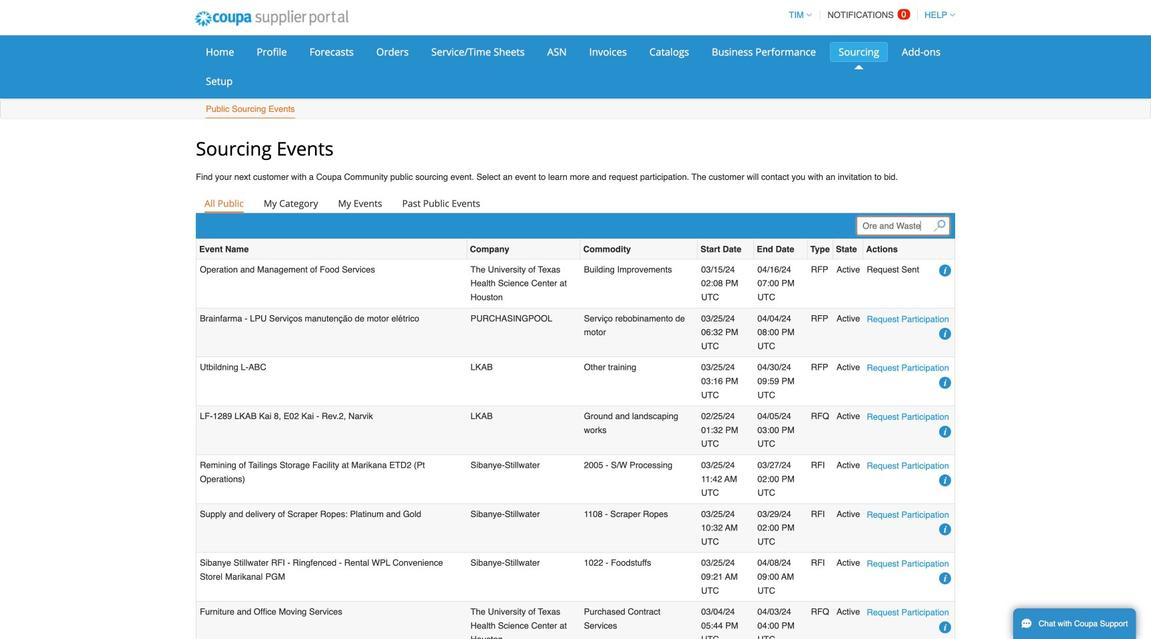 Task type: describe. For each thing, give the bounding box(es) containing it.
search image
[[934, 220, 946, 232]]

Search text field
[[857, 217, 951, 235]]

coupa supplier portal image
[[186, 2, 358, 35]]



Task type: vqa. For each thing, say whether or not it's contained in the screenshot.
rightmost "customers"
no



Task type: locate. For each thing, give the bounding box(es) containing it.
tab list
[[196, 194, 956, 213]]

navigation
[[784, 2, 956, 28]]



